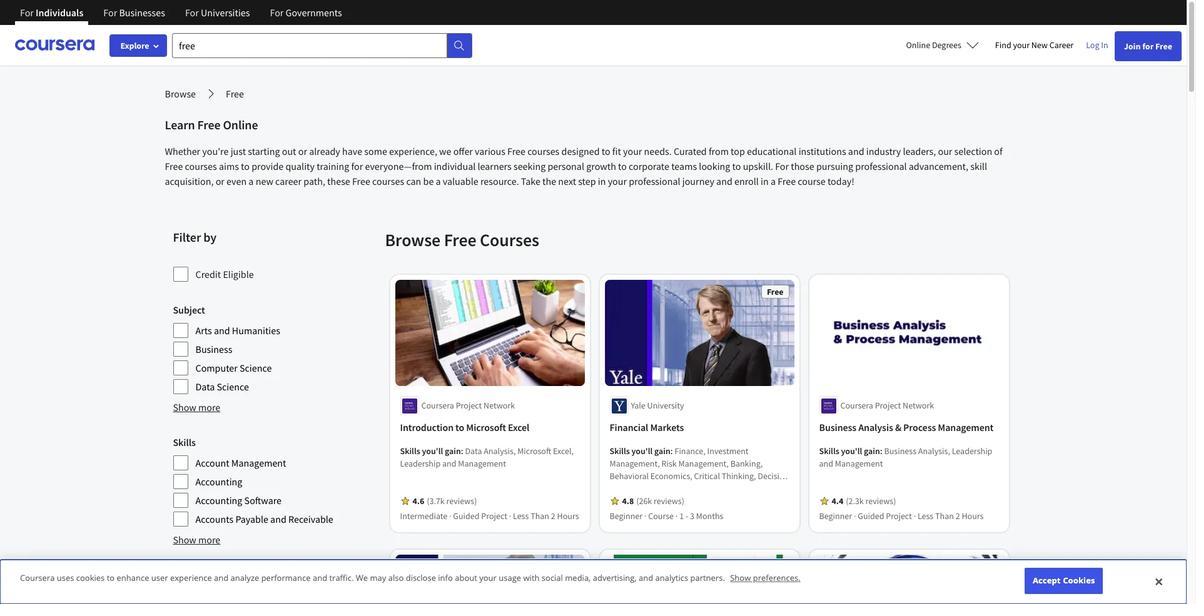 Task type: vqa. For each thing, say whether or not it's contained in the screenshot.
Engineering inside the THE EARN A MASTER'S IN DATA ANALYTICS ENGINEERING FROM NORTHEASTERN UNIVERSITY FROM ANYWHERE IN THE WORLD, ONLINE WITH COURSERA
no



Task type: locate. For each thing, give the bounding box(es) containing it.
2 show more from the top
[[173, 534, 220, 547]]

1 less from the left
[[513, 511, 529, 523]]

skills you'll gain : down financial markets
[[610, 446, 675, 458]]

0 vertical spatial for
[[1142, 41, 1154, 52]]

browse up learn
[[165, 88, 196, 100]]

beginner · guided project · less than 2 hours
[[819, 511, 984, 523]]

management up (2.3k
[[835, 459, 883, 470]]

accounting down account
[[195, 476, 242, 489]]

0 horizontal spatial browse
[[165, 88, 196, 100]]

1 horizontal spatial beginner
[[610, 511, 643, 523]]

business
[[195, 343, 232, 356], [819, 422, 856, 434], [884, 446, 916, 458]]

financial markets link
[[610, 421, 789, 436]]

investment
[[707, 446, 749, 458]]

more for accounts
[[198, 534, 220, 547]]

0 vertical spatial accounting
[[195, 476, 242, 489]]

skills you'll gain : down analysis
[[819, 446, 884, 458]]

· down (2.3k
[[854, 511, 856, 523]]

0 horizontal spatial coursera
[[20, 573, 55, 585]]

show more button
[[173, 400, 220, 415], [173, 533, 220, 548]]

1 vertical spatial more
[[198, 534, 220, 547]]

professional down the corporate
[[629, 175, 680, 188]]

microsoft for to
[[466, 422, 506, 434]]

for down "educational" on the right top
[[775, 160, 789, 173]]

accounting for accounting software
[[195, 495, 242, 507]]

skills
[[173, 437, 196, 449], [400, 446, 420, 458], [610, 446, 630, 458], [819, 446, 839, 458]]

1 horizontal spatial than
[[935, 511, 954, 523]]

: down introduction to microsoft excel
[[461, 446, 463, 458]]

1 horizontal spatial data
[[465, 446, 482, 458]]

and up pursuing
[[848, 145, 864, 158]]

learners
[[478, 160, 512, 173]]

computer
[[195, 362, 238, 375]]

· left 1
[[676, 511, 678, 523]]

3 reviews) from the left
[[866, 496, 896, 508]]

excel,
[[553, 446, 574, 458]]

management
[[938, 422, 994, 434], [231, 457, 286, 470], [458, 459, 506, 470], [835, 459, 883, 470], [610, 509, 658, 520]]

0 horizontal spatial :
[[461, 446, 463, 458]]

project down 4.4 (2.3k reviews)
[[886, 511, 912, 523]]

None search field
[[172, 33, 472, 58]]

1 vertical spatial show more
[[173, 534, 220, 547]]

1 show more from the top
[[173, 402, 220, 414]]

skills you'll gain : down introduction
[[400, 446, 465, 458]]

subject
[[173, 304, 205, 317]]

2 coursera project network from the left
[[840, 401, 934, 412]]

: down analysis
[[880, 446, 883, 458]]

0 horizontal spatial or
[[216, 175, 225, 188]]

management, up critical
[[678, 459, 729, 470]]

hours for introduction to microsoft excel
[[557, 511, 579, 523]]

for universities
[[185, 6, 250, 19]]

learn free online
[[165, 117, 258, 133]]

coursera up introduction
[[421, 401, 454, 412]]

1 vertical spatial microsoft
[[517, 446, 551, 458]]

beginner down the 4.8
[[610, 511, 643, 523]]

2 show more button from the top
[[173, 533, 220, 548]]

1 horizontal spatial coursera project network
[[840, 401, 934, 412]]

1 guided from the left
[[453, 511, 480, 523]]

2 in from the left
[[761, 175, 769, 188]]

2 skills you'll gain : from the left
[[610, 446, 675, 458]]

hours for business analysis & process management
[[962, 511, 984, 523]]

2 accounting from the top
[[195, 495, 242, 507]]

more down accounts
[[198, 534, 220, 547]]

2 less from the left
[[918, 511, 934, 523]]

0 vertical spatial data
[[195, 381, 215, 393]]

· down business analysis, leadership and management
[[914, 511, 916, 523]]

user
[[151, 573, 168, 585]]

browse for browse
[[165, 88, 196, 100]]

credit
[[195, 268, 221, 281]]

than
[[531, 511, 549, 523], [935, 511, 954, 523]]

1 network from the left
[[484, 401, 515, 412]]

you'll down introduction
[[422, 446, 443, 458]]

management right the process
[[938, 422, 994, 434]]

accounting for accounting
[[195, 476, 242, 489]]

reviews) up beginner · guided project · less than 2 hours
[[866, 496, 896, 508]]

What do you want to learn? text field
[[172, 33, 447, 58]]

than for process
[[935, 511, 954, 523]]

business analysis & process management link
[[819, 421, 999, 436]]

4.8 (26k reviews)
[[622, 496, 684, 508]]

2 horizontal spatial business
[[884, 446, 916, 458]]

usage
[[499, 573, 521, 585]]

leadership inside business analysis, leadership and management
[[952, 446, 992, 458]]

2 horizontal spatial you'll
[[841, 446, 862, 458]]

business inside subject group
[[195, 343, 232, 356]]

1 than from the left
[[531, 511, 549, 523]]

0 horizontal spatial 2
[[551, 511, 555, 523]]

enhance
[[117, 573, 149, 585]]

0 vertical spatial more
[[198, 402, 220, 414]]

1 horizontal spatial skills you'll gain :
[[610, 446, 675, 458]]

1 accounting from the top
[[195, 476, 242, 489]]

coursera
[[421, 401, 454, 412], [840, 401, 873, 412], [20, 573, 55, 585]]

courses up acquisition,
[[185, 160, 217, 173]]

show right partners.
[[730, 573, 751, 585]]

0 horizontal spatial gain
[[445, 446, 461, 458]]

accounting
[[195, 476, 242, 489], [195, 495, 242, 507]]

0 horizontal spatial microsoft
[[466, 422, 506, 434]]

beginner inside level group
[[195, 590, 233, 602]]

2 gain from the left
[[654, 446, 671, 458]]

aims
[[219, 160, 239, 173]]

2 for excel
[[551, 511, 555, 523]]

more down data science
[[198, 402, 220, 414]]

intermediate
[[400, 511, 447, 523]]

introduction
[[400, 422, 454, 434]]

1 horizontal spatial guided
[[858, 511, 884, 523]]

experience,
[[389, 145, 437, 158]]

2 horizontal spatial courses
[[527, 145, 559, 158]]

also
[[388, 573, 404, 585]]

partners.
[[690, 573, 725, 585]]

0 horizontal spatial coursera project network
[[421, 401, 515, 412]]

2 hours from the left
[[962, 511, 984, 523]]

2 horizontal spatial analysis,
[[918, 446, 950, 458]]

0 horizontal spatial in
[[598, 175, 606, 188]]

0 vertical spatial online
[[906, 39, 930, 51]]

0 vertical spatial show more button
[[173, 400, 220, 415]]

business left analysis
[[819, 422, 856, 434]]

0 horizontal spatial beginner
[[195, 590, 233, 602]]

0 horizontal spatial than
[[531, 511, 549, 523]]

1 horizontal spatial online
[[906, 39, 930, 51]]

financial up 4.8 (26k reviews)
[[640, 484, 673, 495]]

1 vertical spatial accounting
[[195, 495, 242, 507]]

show more button for data
[[173, 400, 220, 415]]

join
[[1124, 41, 1141, 52]]

offer
[[453, 145, 473, 158]]

thinking,
[[722, 471, 756, 483]]

accounts payable and receivable
[[195, 514, 333, 526]]

1 reviews) from the left
[[446, 496, 477, 508]]

business up computer
[[195, 343, 232, 356]]

show more button down accounts
[[173, 533, 220, 548]]

universities
[[201, 6, 250, 19]]

leadership
[[952, 446, 992, 458], [400, 459, 441, 470], [718, 496, 758, 508]]

1 vertical spatial courses
[[185, 160, 217, 173]]

preferences.
[[753, 573, 801, 585]]

various
[[475, 145, 505, 158]]

needs.
[[644, 145, 672, 158]]

online left degrees
[[906, 39, 930, 51]]

data
[[195, 381, 215, 393], [465, 446, 482, 458]]

gain for markets
[[654, 446, 671, 458]]

2 network from the left
[[903, 401, 934, 412]]

1 vertical spatial show more button
[[173, 533, 220, 548]]

for down have
[[351, 160, 363, 173]]

you'll for introduction
[[422, 446, 443, 458]]

coursera for introduction
[[421, 401, 454, 412]]

0 horizontal spatial for
[[351, 160, 363, 173]]

management inside skills group
[[231, 457, 286, 470]]

5 · from the left
[[854, 511, 856, 523]]

0 vertical spatial microsoft
[[466, 422, 506, 434]]

0 vertical spatial courses
[[527, 145, 559, 158]]

a left 'new'
[[249, 175, 254, 188]]

1 vertical spatial data
[[465, 446, 482, 458]]

1 horizontal spatial or
[[298, 145, 307, 158]]

1 horizontal spatial management,
[[678, 459, 729, 470]]

skills for financial markets
[[610, 446, 630, 458]]

1 horizontal spatial microsoft
[[517, 446, 551, 458]]

reviews) up beginner · course · 1 - 3 months
[[654, 496, 684, 508]]

show more down accounts
[[173, 534, 220, 547]]

accounting up accounts
[[195, 495, 242, 507]]

1 2 from the left
[[551, 511, 555, 523]]

skills up "4.4" at the bottom
[[819, 446, 839, 458]]

· up usage
[[509, 511, 511, 523]]

analysis, down introduction to microsoft excel link
[[484, 446, 516, 458]]

3 · from the left
[[644, 511, 647, 523]]

data down computer
[[195, 381, 215, 393]]

0 vertical spatial browse
[[165, 88, 196, 100]]

your right "find"
[[1013, 39, 1030, 51]]

data analysis, microsoft excel, leadership and management
[[400, 446, 574, 470]]

financial markets
[[610, 422, 684, 434]]

1 horizontal spatial gain
[[654, 446, 671, 458]]

analysis, down the process
[[918, 446, 950, 458]]

you'll down analysis
[[841, 446, 862, 458]]

project up introduction to microsoft excel
[[456, 401, 482, 412]]

business inside business analysis, leadership and management
[[884, 446, 916, 458]]

2 vertical spatial business
[[884, 446, 916, 458]]

0 vertical spatial business
[[195, 343, 232, 356]]

business inside business analysis & process management link
[[819, 422, 856, 434]]

beginner for beginner · course · 1 - 3 months
[[610, 511, 643, 523]]

online degrees button
[[896, 31, 989, 59]]

log
[[1086, 39, 1099, 51]]

1 horizontal spatial business
[[819, 422, 856, 434]]

data inside subject group
[[195, 381, 215, 393]]

a down upskill.
[[771, 175, 776, 188]]

science down humanities
[[240, 362, 272, 375]]

analysis, inside business analysis, leadership and management
[[918, 446, 950, 458]]

0 horizontal spatial management,
[[610, 459, 660, 470]]

by
[[203, 230, 216, 245]]

science down the computer science
[[217, 381, 249, 393]]

in
[[598, 175, 606, 188], [761, 175, 769, 188]]

1 horizontal spatial courses
[[372, 175, 404, 188]]

finance, investment management, risk management, banking, behavioral economics, critical thinking, decision making, financial analysis, innovation, regulations and compliance, leadership and management
[[610, 446, 789, 520]]

2 horizontal spatial a
[[771, 175, 776, 188]]

guided
[[453, 511, 480, 523], [858, 511, 884, 523]]

gain
[[445, 446, 461, 458], [654, 446, 671, 458], [864, 446, 880, 458]]

skills for introduction to microsoft excel
[[400, 446, 420, 458]]

0 horizontal spatial a
[[249, 175, 254, 188]]

1 horizontal spatial analysis,
[[675, 484, 707, 495]]

for left businesses
[[103, 6, 117, 19]]

to down fit
[[618, 160, 627, 173]]

2 horizontal spatial gain
[[864, 446, 880, 458]]

experience
[[170, 573, 212, 585]]

1 horizontal spatial :
[[671, 446, 673, 458]]

reviews) for to
[[446, 496, 477, 508]]

analysis, for excel
[[484, 446, 516, 458]]

1 more from the top
[[198, 402, 220, 414]]

1 a from the left
[[249, 175, 254, 188]]

for inside whether you're just starting out or already have some experience, we offer various free courses designed to fit your needs. curated from top educational institutions and industry leaders, our selection of free courses aims to provide quality training for everyone—from individual learners seeking personal growth to corporate teams looking to upskill. for those pursuing professional advancement, skill acquisition, or even a new career path, these free courses can be a valuable resource. take the next step in your professional journey and enroll in a free course today!
[[775, 160, 789, 173]]

beginner
[[610, 511, 643, 523], [819, 511, 852, 523], [195, 590, 233, 602]]

behavioral
[[610, 471, 649, 483]]

0 horizontal spatial professional
[[629, 175, 680, 188]]

accounting software
[[195, 495, 282, 507]]

0 vertical spatial leadership
[[952, 446, 992, 458]]

0 vertical spatial professional
[[855, 160, 907, 173]]

browse
[[165, 88, 196, 100], [385, 229, 441, 251]]

2 vertical spatial courses
[[372, 175, 404, 188]]

financial inside financial markets link
[[610, 422, 648, 434]]

we
[[356, 573, 368, 585]]

next
[[558, 175, 576, 188]]

reviews) right (3.7k
[[446, 496, 477, 508]]

1 horizontal spatial reviews)
[[654, 496, 684, 508]]

business analysis, leadership and management
[[819, 446, 992, 470]]

markets
[[650, 422, 684, 434]]

your right fit
[[623, 145, 642, 158]]

in right step
[[598, 175, 606, 188]]

to down the "top" on the right of page
[[732, 160, 741, 173]]

: up risk
[[671, 446, 673, 458]]

1 horizontal spatial 2
[[956, 511, 960, 523]]

educational
[[747, 145, 797, 158]]

3 gain from the left
[[864, 446, 880, 458]]

data down introduction to microsoft excel
[[465, 446, 482, 458]]

courses up seeking
[[527, 145, 559, 158]]

0 vertical spatial or
[[298, 145, 307, 158]]

1 vertical spatial for
[[351, 160, 363, 173]]

skill
[[970, 160, 987, 173]]

analysis, up the compliance, at the bottom right of page
[[675, 484, 707, 495]]

2 : from the left
[[671, 446, 673, 458]]

0 horizontal spatial network
[[484, 401, 515, 412]]

1 management, from the left
[[610, 459, 660, 470]]

2 horizontal spatial coursera
[[840, 401, 873, 412]]

beginner for beginner · guided project · less than 2 hours
[[819, 511, 852, 523]]

skills you'll gain : for business
[[819, 446, 884, 458]]

· down (26k
[[644, 511, 647, 523]]

1 horizontal spatial leadership
[[718, 496, 758, 508]]

guided down 4.4 (2.3k reviews)
[[858, 511, 884, 523]]

online
[[906, 39, 930, 51], [223, 117, 258, 133]]

1 horizontal spatial you'll
[[632, 446, 653, 458]]

and inside skills group
[[270, 514, 286, 526]]

management up software
[[231, 457, 286, 470]]

0 vertical spatial show more
[[173, 402, 220, 414]]

network for excel
[[484, 401, 515, 412]]

gain for to
[[445, 446, 461, 458]]

·
[[449, 511, 451, 523], [509, 511, 511, 523], [644, 511, 647, 523], [676, 511, 678, 523], [854, 511, 856, 523], [914, 511, 916, 523]]

1 horizontal spatial less
[[918, 511, 934, 523]]

3 you'll from the left
[[841, 446, 862, 458]]

1 vertical spatial online
[[223, 117, 258, 133]]

1 gain from the left
[[445, 446, 461, 458]]

management, up behavioral
[[610, 459, 660, 470]]

business down &
[[884, 446, 916, 458]]

2 vertical spatial leadership
[[718, 496, 758, 508]]

and right arts
[[214, 325, 230, 337]]

coursera project network up &
[[840, 401, 934, 412]]

2 more from the top
[[198, 534, 220, 547]]

guided down 4.6 (3.7k reviews)
[[453, 511, 480, 523]]

microsoft inside the data analysis, microsoft excel, leadership and management
[[517, 446, 551, 458]]

1 vertical spatial leadership
[[400, 459, 441, 470]]

media,
[[565, 573, 591, 585]]

skills up account
[[173, 437, 196, 449]]

leadership inside finance, investment management, risk management, banking, behavioral economics, critical thinking, decision making, financial analysis, innovation, regulations and compliance, leadership and management
[[718, 496, 758, 508]]

data inside the data analysis, microsoft excel, leadership and management
[[465, 446, 482, 458]]

0 horizontal spatial business
[[195, 343, 232, 356]]

2 you'll from the left
[[632, 446, 653, 458]]

1 horizontal spatial network
[[903, 401, 934, 412]]

show more for data science
[[173, 402, 220, 414]]

0 horizontal spatial less
[[513, 511, 529, 523]]

2 guided from the left
[[858, 511, 884, 523]]

2 horizontal spatial skills you'll gain :
[[819, 446, 884, 458]]

and inside subject group
[[214, 325, 230, 337]]

management down regulations
[[610, 509, 658, 520]]

step
[[578, 175, 596, 188]]

individual
[[434, 160, 476, 173]]

2 than from the left
[[935, 511, 954, 523]]

1 skills you'll gain : from the left
[[400, 446, 465, 458]]

your right about
[[479, 573, 497, 585]]

1 show more button from the top
[[173, 400, 220, 415]]

to left fit
[[602, 145, 610, 158]]

0 horizontal spatial analysis,
[[484, 446, 516, 458]]

designed
[[561, 145, 600, 158]]

-
[[686, 511, 688, 523]]

microsoft up the data analysis, microsoft excel, leadership and management at the bottom of page
[[466, 422, 506, 434]]

and up course
[[655, 496, 669, 508]]

network up introduction to microsoft excel link
[[484, 401, 515, 412]]

show down data science
[[173, 402, 196, 414]]

1 vertical spatial professional
[[629, 175, 680, 188]]

0 horizontal spatial data
[[195, 381, 215, 393]]

in down upskill.
[[761, 175, 769, 188]]

today!
[[828, 175, 854, 188]]

reviews)
[[446, 496, 477, 508], [654, 496, 684, 508], [866, 496, 896, 508]]

science for data science
[[217, 381, 249, 393]]

financial down yale
[[610, 422, 648, 434]]

3 : from the left
[[880, 446, 883, 458]]

for left the governments
[[270, 6, 284, 19]]

show more button down data science
[[173, 400, 220, 415]]

course
[[648, 511, 674, 523]]

for left 'individuals'
[[20, 6, 34, 19]]

gain down introduction to microsoft excel
[[445, 446, 461, 458]]

browse for browse free courses
[[385, 229, 441, 251]]

1 hours from the left
[[557, 511, 579, 523]]

1 coursera project network from the left
[[421, 401, 515, 412]]

hours
[[557, 511, 579, 523], [962, 511, 984, 523]]

3 a from the left
[[771, 175, 776, 188]]

course
[[798, 175, 826, 188]]

subject group
[[173, 303, 378, 395]]

1 you'll from the left
[[422, 446, 443, 458]]

and up "4.4" at the bottom
[[819, 459, 833, 470]]

0 horizontal spatial courses
[[185, 160, 217, 173]]

for for businesses
[[103, 6, 117, 19]]

or right out
[[298, 145, 307, 158]]

0 horizontal spatial you'll
[[422, 446, 443, 458]]

1 horizontal spatial browse
[[385, 229, 441, 251]]

courses
[[480, 229, 539, 251]]

: for markets
[[671, 446, 673, 458]]

2
[[551, 511, 555, 523], [956, 511, 960, 523]]

0 vertical spatial show
[[173, 402, 196, 414]]

courses down the everyone—from
[[372, 175, 404, 188]]

analysis, inside the data analysis, microsoft excel, leadership and management
[[484, 446, 516, 458]]

skills group
[[173, 435, 378, 528]]

and inside business analysis, leadership and management
[[819, 459, 833, 470]]

1 vertical spatial show
[[173, 534, 196, 547]]

new
[[256, 175, 273, 188]]

3 skills you'll gain : from the left
[[819, 446, 884, 458]]

2 2 from the left
[[956, 511, 960, 523]]

1 horizontal spatial coursera
[[421, 401, 454, 412]]

coursera project network up introduction to microsoft excel
[[421, 401, 515, 412]]

enroll
[[734, 175, 759, 188]]

1 horizontal spatial a
[[436, 175, 441, 188]]

0 horizontal spatial skills you'll gain :
[[400, 446, 465, 458]]

0 vertical spatial financial
[[610, 422, 648, 434]]

for
[[1142, 41, 1154, 52], [351, 160, 363, 173]]

2 horizontal spatial reviews)
[[866, 496, 896, 508]]

beginner down experience
[[195, 590, 233, 602]]

1
[[679, 511, 684, 523]]

level group
[[173, 568, 378, 605]]

0 vertical spatial science
[[240, 362, 272, 375]]

for left the universities
[[185, 6, 199, 19]]

1 vertical spatial science
[[217, 381, 249, 393]]

2 reviews) from the left
[[654, 496, 684, 508]]

microsoft down excel on the bottom left of page
[[517, 446, 551, 458]]

network up the process
[[903, 401, 934, 412]]

coursera left uses
[[20, 573, 55, 585]]

· down 4.6 (3.7k reviews)
[[449, 511, 451, 523]]

business analysis & process management
[[819, 422, 994, 434]]

1 : from the left
[[461, 446, 463, 458]]

coursera up analysis
[[840, 401, 873, 412]]

and up 4.6 (3.7k reviews)
[[442, 459, 456, 470]]

1 horizontal spatial in
[[761, 175, 769, 188]]

and left analytics
[[639, 573, 653, 585]]

beginner down "4.4" at the bottom
[[819, 511, 852, 523]]

0 horizontal spatial leadership
[[400, 459, 441, 470]]

explore button
[[109, 34, 167, 57]]

1 vertical spatial business
[[819, 422, 856, 434]]

2 horizontal spatial leadership
[[952, 446, 992, 458]]

uses
[[57, 573, 74, 585]]

you'll down financial markets
[[632, 446, 653, 458]]

for for individuals
[[20, 6, 34, 19]]

skills up behavioral
[[610, 446, 630, 458]]

2 horizontal spatial beginner
[[819, 511, 852, 523]]

2 horizontal spatial :
[[880, 446, 883, 458]]

whether
[[165, 145, 200, 158]]



Task type: describe. For each thing, give the bounding box(es) containing it.
acquisition,
[[165, 175, 214, 188]]

quality
[[286, 160, 315, 173]]

join for free link
[[1115, 31, 1182, 61]]

leaders,
[[903, 145, 936, 158]]

from
[[709, 145, 729, 158]]

yale university
[[631, 401, 684, 412]]

management inside the data analysis, microsoft excel, leadership and management
[[458, 459, 506, 470]]

economics,
[[651, 471, 692, 483]]

months
[[696, 511, 723, 523]]

account management
[[195, 457, 286, 470]]

valuable
[[443, 175, 478, 188]]

career
[[1050, 39, 1074, 51]]

1 · from the left
[[449, 511, 451, 523]]

disclose
[[406, 573, 436, 585]]

: for to
[[461, 446, 463, 458]]

browse link
[[165, 86, 196, 101]]

2 for process
[[956, 511, 960, 523]]

management inside finance, investment management, risk management, banking, behavioral economics, critical thinking, decision making, financial analysis, innovation, regulations and compliance, leadership and management
[[610, 509, 658, 520]]

online inside online degrees dropdown button
[[906, 39, 930, 51]]

humanities
[[232, 325, 280, 337]]

reviews) for analysis
[[866, 496, 896, 508]]

info
[[438, 573, 453, 585]]

account
[[195, 457, 229, 470]]

some
[[364, 145, 387, 158]]

to right aims
[[241, 160, 250, 173]]

1 in from the left
[[598, 175, 606, 188]]

corporate
[[629, 160, 669, 173]]

leadership inside the data analysis, microsoft excel, leadership and management
[[400, 459, 441, 470]]

you'll for business
[[841, 446, 862, 458]]

find your new career
[[995, 39, 1074, 51]]

show preferences. link
[[730, 573, 801, 585]]

log in link
[[1080, 38, 1115, 53]]

skills inside group
[[173, 437, 196, 449]]

analysis, inside finance, investment management, risk management, banking, behavioral economics, critical thinking, decision making, financial analysis, innovation, regulations and compliance, leadership and management
[[675, 484, 707, 495]]

join for free
[[1124, 41, 1172, 52]]

you're
[[202, 145, 229, 158]]

just
[[231, 145, 246, 158]]

introduction to microsoft excel
[[400, 422, 529, 434]]

financial inside finance, investment management, risk management, banking, behavioral economics, critical thinking, decision making, financial analysis, innovation, regulations and compliance, leadership and management
[[640, 484, 673, 495]]

more for data
[[198, 402, 220, 414]]

0 horizontal spatial online
[[223, 117, 258, 133]]

beginner for beginner
[[195, 590, 233, 602]]

network for process
[[903, 401, 934, 412]]

level
[[173, 569, 195, 582]]

gain for analysis
[[864, 446, 880, 458]]

data for analysis,
[[465, 446, 482, 458]]

1 horizontal spatial for
[[1142, 41, 1154, 52]]

microsoft for analysis,
[[517, 446, 551, 458]]

performance
[[261, 573, 311, 585]]

coursera image
[[15, 35, 94, 55]]

show more for accounts payable and receivable
[[173, 534, 220, 547]]

&
[[895, 422, 901, 434]]

critical
[[694, 471, 720, 483]]

business for business
[[195, 343, 232, 356]]

training
[[317, 160, 349, 173]]

4.6 (3.7k reviews)
[[413, 496, 477, 508]]

management inside business analysis, leadership and management
[[835, 459, 883, 470]]

innovation,
[[709, 484, 750, 495]]

be
[[423, 175, 434, 188]]

teams
[[671, 160, 697, 173]]

you'll for financial
[[632, 446, 653, 458]]

for for universities
[[185, 6, 199, 19]]

pursuing
[[816, 160, 853, 173]]

business for business analysis, leadership and management
[[884, 446, 916, 458]]

business for business analysis & process management
[[819, 422, 856, 434]]

university
[[647, 401, 684, 412]]

analysis, for process
[[918, 446, 950, 458]]

credit eligible
[[195, 268, 254, 281]]

filter by
[[173, 230, 216, 245]]

yale
[[631, 401, 645, 412]]

in
[[1101, 39, 1108, 51]]

banner navigation
[[10, 0, 352, 34]]

the
[[542, 175, 556, 188]]

your down growth
[[608, 175, 627, 188]]

cookies
[[76, 573, 105, 585]]

path,
[[304, 175, 325, 188]]

4 · from the left
[[676, 511, 678, 523]]

have
[[342, 145, 362, 158]]

take
[[521, 175, 540, 188]]

skills for business analysis & process management
[[819, 446, 839, 458]]

industry
[[866, 145, 901, 158]]

resource.
[[480, 175, 519, 188]]

find
[[995, 39, 1011, 51]]

and inside the data analysis, microsoft excel, leadership and management
[[442, 459, 456, 470]]

individuals
[[36, 6, 83, 19]]

less for process
[[918, 511, 934, 523]]

businesses
[[119, 6, 165, 19]]

selection
[[954, 145, 992, 158]]

accept cookies button
[[1025, 569, 1103, 595]]

and down looking
[[716, 175, 732, 188]]

journey
[[682, 175, 714, 188]]

to right cookies on the left bottom of the page
[[107, 573, 115, 585]]

to right introduction
[[455, 422, 464, 434]]

risk
[[662, 459, 677, 470]]

advertising,
[[593, 573, 637, 585]]

cookies
[[1063, 576, 1095, 587]]

and down decision on the right of the page
[[760, 496, 774, 508]]

curated
[[674, 145, 707, 158]]

and left traffic.
[[313, 573, 327, 585]]

coursera for business
[[840, 401, 873, 412]]

growth
[[586, 160, 616, 173]]

software
[[244, 495, 282, 507]]

those
[[791, 160, 814, 173]]

2 management, from the left
[[678, 459, 729, 470]]

our
[[938, 145, 952, 158]]

3
[[690, 511, 694, 523]]

: for analysis
[[880, 446, 883, 458]]

2 · from the left
[[509, 511, 511, 523]]

guided for analysis
[[858, 511, 884, 523]]

1 horizontal spatial professional
[[855, 160, 907, 173]]

coursera project network for to
[[421, 401, 515, 412]]

filter
[[173, 230, 201, 245]]

show more button for accounts
[[173, 533, 220, 548]]

already
[[309, 145, 340, 158]]

1 vertical spatial or
[[216, 175, 225, 188]]

log in
[[1086, 39, 1108, 51]]

accept
[[1033, 576, 1061, 587]]

less for excel
[[513, 511, 529, 523]]

show for data
[[173, 402, 196, 414]]

skills you'll gain : for introduction
[[400, 446, 465, 458]]

than for excel
[[531, 511, 549, 523]]

coursera project network for analysis
[[840, 401, 934, 412]]

science for computer science
[[240, 362, 272, 375]]

2 a from the left
[[436, 175, 441, 188]]

for individuals
[[20, 6, 83, 19]]

intermediate · guided project · less than 2 hours
[[400, 511, 579, 523]]

provide
[[252, 160, 284, 173]]

project up &
[[875, 401, 901, 412]]

upskill.
[[743, 160, 773, 173]]

regulations
[[610, 496, 653, 508]]

skills you'll gain : for financial
[[610, 446, 675, 458]]

show for accounts
[[173, 534, 196, 547]]

data for science
[[195, 381, 215, 393]]

analysis
[[858, 422, 893, 434]]

top
[[731, 145, 745, 158]]

for inside whether you're just starting out or already have some experience, we offer various free courses designed to fit your needs. curated from top educational institutions and industry leaders, our selection of free courses aims to provide quality training for everyone—from individual learners seeking personal growth to corporate teams looking to upskill. for those pursuing professional advancement, skill acquisition, or even a new career path, these free courses can be a valuable resource. take the next step in your professional journey and enroll in a free course today!
[[351, 160, 363, 173]]

guided for to
[[453, 511, 480, 523]]

receivable
[[288, 514, 333, 526]]

find your new career link
[[989, 38, 1080, 53]]

data science
[[195, 381, 249, 393]]

4.4 (2.3k reviews)
[[832, 496, 896, 508]]

project down the data analysis, microsoft excel, leadership and management at the bottom of page
[[481, 511, 507, 523]]

6 · from the left
[[914, 511, 916, 523]]

reviews) for markets
[[654, 496, 684, 508]]

for for governments
[[270, 6, 284, 19]]

2 vertical spatial show
[[730, 573, 751, 585]]

and left analyze
[[214, 573, 228, 585]]

arts and humanities
[[195, 325, 280, 337]]

social
[[542, 573, 563, 585]]

4.8
[[622, 496, 634, 508]]

personal
[[548, 160, 584, 173]]

arts
[[195, 325, 212, 337]]



